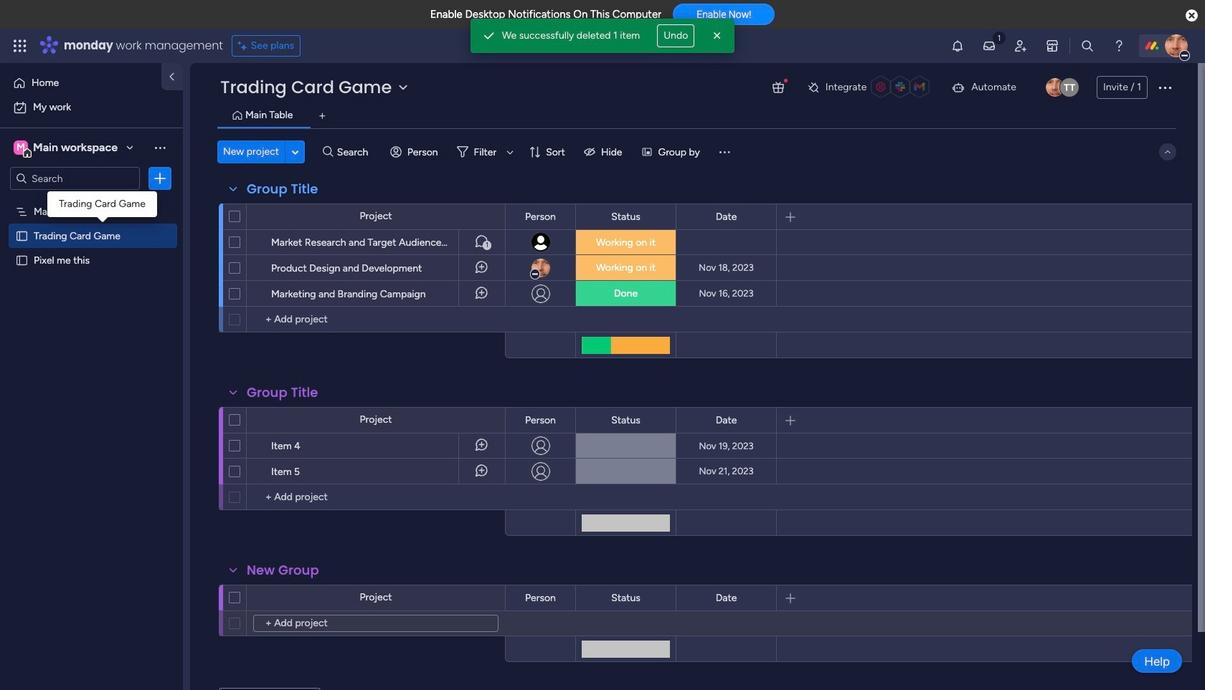 Task type: vqa. For each thing, say whether or not it's contained in the screenshot.
Notifications image
yes



Task type: describe. For each thing, give the bounding box(es) containing it.
1 horizontal spatial james peterson image
[[1165, 34, 1188, 57]]

+ Add project text field
[[254, 489, 499, 506]]

workspace image
[[14, 140, 28, 156]]

options image
[[1156, 79, 1174, 96]]

workspace selection element
[[14, 139, 120, 158]]

0 horizontal spatial james peterson image
[[1046, 78, 1064, 97]]

arrow down image
[[502, 143, 519, 161]]

help image
[[1112, 39, 1126, 53]]

search everything image
[[1080, 39, 1095, 53]]

public board image
[[15, 253, 29, 267]]

add view image
[[319, 111, 325, 122]]

workspace options image
[[153, 140, 167, 155]]

0 vertical spatial + add project text field
[[254, 311, 499, 329]]

see plans image
[[238, 38, 251, 54]]

notifications image
[[950, 39, 965, 53]]

angle down image
[[292, 147, 299, 157]]

invite members image
[[1014, 39, 1028, 53]]

2 vertical spatial option
[[0, 198, 183, 201]]



Task type: locate. For each thing, give the bounding box(es) containing it.
0 vertical spatial james peterson image
[[1165, 34, 1188, 57]]

Search in workspace field
[[30, 170, 120, 187]]

v2 search image
[[323, 144, 333, 160]]

public board image
[[15, 229, 29, 242]]

1 vertical spatial + add project text field
[[253, 615, 499, 633]]

close image
[[710, 29, 725, 43]]

option
[[9, 72, 153, 95], [9, 96, 174, 119], [0, 198, 183, 201]]

+ Add project text field
[[254, 311, 499, 329], [253, 615, 499, 633]]

update feed image
[[982, 39, 996, 53]]

dapulse close image
[[1186, 9, 1198, 23]]

select product image
[[13, 39, 27, 53]]

tab
[[311, 105, 334, 128]]

james peterson image
[[1165, 34, 1188, 57], [1046, 78, 1064, 97]]

0 vertical spatial option
[[9, 72, 153, 95]]

None field
[[243, 180, 322, 199], [522, 209, 559, 225], [608, 209, 644, 225], [712, 209, 741, 225], [243, 384, 322, 402], [522, 413, 559, 429], [608, 413, 644, 429], [712, 413, 741, 429], [243, 562, 323, 580], [522, 591, 559, 606], [608, 591, 644, 606], [712, 591, 741, 606], [243, 180, 322, 199], [522, 209, 559, 225], [608, 209, 644, 225], [712, 209, 741, 225], [243, 384, 322, 402], [522, 413, 559, 429], [608, 413, 644, 429], [712, 413, 741, 429], [243, 562, 323, 580], [522, 591, 559, 606], [608, 591, 644, 606], [712, 591, 741, 606]]

james peterson image down dapulse close icon
[[1165, 34, 1188, 57]]

tab list
[[217, 105, 1176, 128]]

1 vertical spatial james peterson image
[[1046, 78, 1064, 97]]

list box
[[0, 196, 183, 466]]

alert
[[470, 19, 735, 53]]

menu image
[[717, 145, 732, 159]]

1 image
[[993, 29, 1006, 46]]

collapse image
[[1162, 146, 1174, 158]]

Search field
[[333, 142, 376, 162]]

1 vertical spatial option
[[9, 96, 174, 119]]

terry turtle image
[[1060, 78, 1079, 97]]

james peterson image down monday marketplace image
[[1046, 78, 1064, 97]]

monday marketplace image
[[1045, 39, 1059, 53]]

options image
[[153, 171, 167, 186], [199, 224, 211, 260], [199, 250, 211, 286], [199, 276, 211, 312], [199, 428, 211, 464], [199, 454, 211, 490]]



